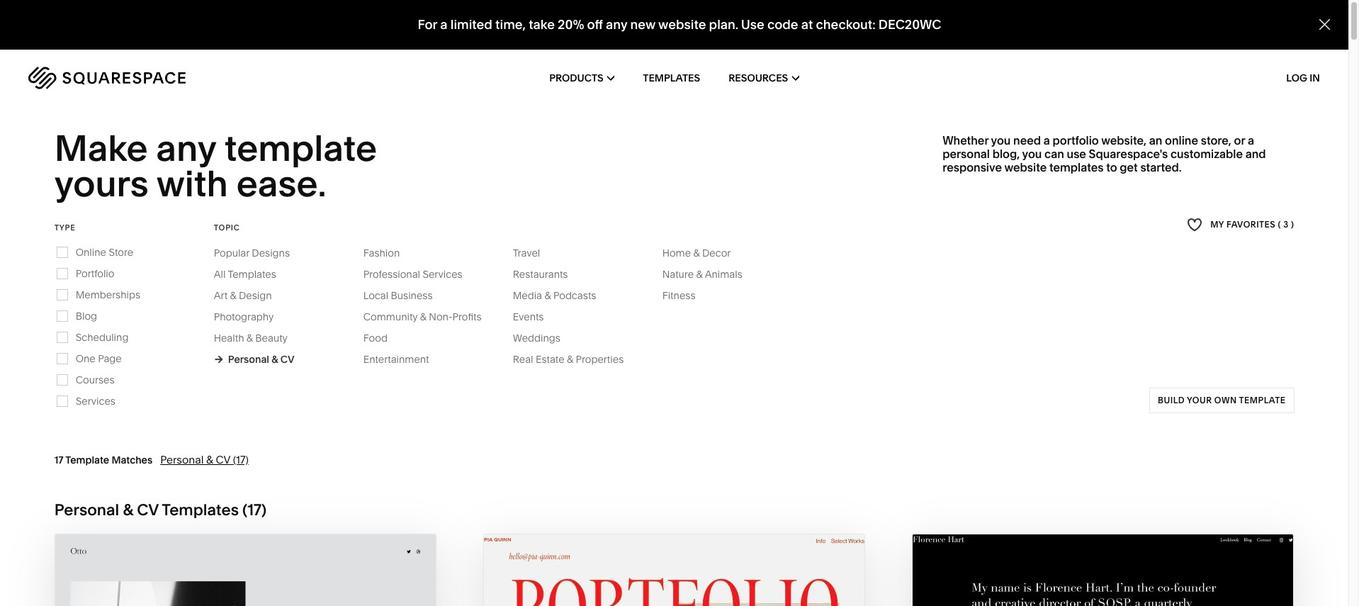 Task type: locate. For each thing, give the bounding box(es) containing it.
& right health
[[247, 332, 253, 344]]

1 horizontal spatial website
[[1005, 160, 1047, 175]]

community & non-profits
[[363, 310, 482, 323]]

personal & cv (17)
[[160, 453, 249, 466]]

professional
[[363, 268, 420, 281]]

3
[[1284, 219, 1289, 230]]

make any template yours with ease. main content
[[0, 0, 1360, 606]]

design
[[239, 289, 272, 302]]

use
[[741, 16, 765, 33]]

personal right matches
[[160, 453, 204, 466]]

& for community & non-profits
[[420, 310, 427, 323]]

templates down 'for a limited time, take 20% off any new website plan. use code at checkout: dec20wc'
[[643, 72, 700, 84]]

(
[[1278, 219, 1281, 230], [242, 500, 248, 519]]

& for personal & cv
[[272, 353, 278, 366]]

online
[[76, 246, 106, 259]]

restaurants link
[[513, 268, 582, 281]]

personal down health & beauty
[[228, 353, 269, 366]]

personal
[[228, 353, 269, 366], [160, 453, 204, 466], [54, 500, 119, 519]]

portfolio
[[1053, 133, 1099, 147]]

1 vertical spatial personal
[[160, 453, 204, 466]]

& for personal & cv templates ( 17 )
[[123, 500, 133, 519]]

0 vertical spatial template
[[224, 126, 377, 170]]

& for art & design
[[230, 289, 236, 302]]

checkout:
[[816, 16, 876, 33]]

restaurants
[[513, 268, 568, 281]]

started.
[[1141, 160, 1182, 175]]

a right need
[[1044, 133, 1050, 147]]

entertainment link
[[363, 353, 443, 366]]

you left need
[[991, 133, 1011, 147]]

1 horizontal spatial template
[[1239, 395, 1286, 405]]

17 left template
[[54, 453, 63, 466]]

( left 3
[[1278, 219, 1281, 230]]

& right art
[[230, 289, 236, 302]]

customizable
[[1171, 147, 1243, 161]]

&
[[694, 247, 700, 259], [696, 268, 703, 281], [230, 289, 236, 302], [545, 289, 551, 302], [420, 310, 427, 323], [247, 332, 253, 344], [272, 353, 278, 366], [567, 353, 573, 366], [206, 453, 213, 466], [123, 500, 133, 519]]

0 horizontal spatial template
[[224, 126, 377, 170]]

entertainment
[[363, 353, 429, 366]]

17 down (17)
[[248, 500, 262, 519]]

off
[[587, 16, 603, 33]]

build your own template
[[1158, 395, 1286, 405]]

personal for personal & cv
[[228, 353, 269, 366]]

art
[[214, 289, 228, 302]]

2 vertical spatial personal
[[54, 500, 119, 519]]

& right home
[[694, 247, 700, 259]]

1 horizontal spatial (
[[1278, 219, 1281, 230]]

& left (17)
[[206, 453, 213, 466]]

services down courses at the bottom of page
[[76, 395, 116, 407]]

& right media
[[545, 289, 551, 302]]

0 horizontal spatial (
[[242, 500, 248, 519]]

ease.
[[237, 162, 326, 206]]

templates down popular designs
[[228, 268, 276, 281]]

0 vertical spatial any
[[606, 16, 628, 33]]

real estate & properties
[[513, 353, 624, 366]]

1 vertical spatial templates
[[228, 268, 276, 281]]

courses
[[76, 373, 115, 386]]

at
[[802, 16, 813, 33]]

1 vertical spatial cv
[[216, 453, 230, 466]]

beauty
[[255, 332, 288, 344]]

templates link
[[643, 50, 700, 106]]

nature & animals link
[[663, 268, 757, 281]]

any inside make any template yours with ease.
[[156, 126, 216, 170]]

0 vertical spatial website
[[658, 16, 706, 33]]

& left non-
[[420, 310, 427, 323]]

cv left (17)
[[216, 453, 230, 466]]

one page
[[76, 352, 122, 365]]

0 horizontal spatial cv
[[137, 500, 159, 519]]

1 vertical spatial any
[[156, 126, 216, 170]]

you
[[991, 133, 1011, 147], [1022, 147, 1042, 161]]

1 horizontal spatial cv
[[216, 453, 230, 466]]

for
[[418, 16, 437, 33]]

templates
[[643, 72, 700, 84], [228, 268, 276, 281], [162, 500, 239, 519]]

media
[[513, 289, 542, 302]]

cv for personal & cv (17)
[[216, 453, 230, 466]]

squarespace logo link
[[28, 67, 287, 89]]

cv for personal & cv
[[281, 353, 295, 366]]

cv
[[281, 353, 295, 366], [216, 453, 230, 466], [137, 500, 159, 519]]

2 horizontal spatial cv
[[281, 353, 295, 366]]

a right for
[[440, 16, 448, 33]]

& right nature
[[696, 268, 703, 281]]

& for nature & animals
[[696, 268, 703, 281]]

1 vertical spatial template
[[1239, 395, 1286, 405]]

local
[[363, 289, 389, 302]]

health & beauty
[[214, 332, 288, 344]]

type
[[54, 222, 76, 232]]

any
[[606, 16, 628, 33], [156, 126, 216, 170]]

1 vertical spatial 17
[[248, 500, 262, 519]]

2 horizontal spatial personal
[[228, 353, 269, 366]]

0 horizontal spatial personal
[[54, 500, 119, 519]]

dec20wc
[[879, 16, 942, 33]]

home & decor link
[[663, 247, 745, 259]]

services
[[423, 268, 463, 281], [76, 395, 116, 407]]

1 vertical spatial website
[[1005, 160, 1047, 175]]

services up business
[[423, 268, 463, 281]]

1 vertical spatial services
[[76, 395, 116, 407]]

1 horizontal spatial you
[[1022, 147, 1042, 161]]

professional services link
[[363, 268, 477, 281]]

food link
[[363, 332, 402, 344]]

health
[[214, 332, 244, 344]]

popular designs
[[214, 247, 290, 259]]

& down beauty
[[272, 353, 278, 366]]

professional services
[[363, 268, 463, 281]]

squarespace's
[[1089, 147, 1168, 161]]

time,
[[496, 16, 526, 33]]

with
[[156, 162, 228, 206]]

an
[[1149, 133, 1163, 147]]

to
[[1107, 160, 1118, 175]]

1 vertical spatial )
[[262, 500, 267, 519]]

topic
[[214, 222, 240, 232]]

resources button
[[729, 50, 799, 106]]

1 horizontal spatial )
[[1291, 219, 1295, 230]]

get
[[1120, 160, 1138, 175]]

my
[[1211, 219, 1225, 230]]

0 vertical spatial services
[[423, 268, 463, 281]]

) up the otto image
[[262, 500, 267, 519]]

17 template matches
[[54, 453, 153, 466]]

0 horizontal spatial )
[[262, 500, 267, 519]]

personal down template
[[54, 500, 119, 519]]

you left can
[[1022, 147, 1042, 161]]

0 horizontal spatial 17
[[54, 453, 63, 466]]

2 vertical spatial templates
[[162, 500, 239, 519]]

a right or
[[1248, 133, 1255, 147]]

website right new
[[658, 16, 706, 33]]

cv down beauty
[[281, 353, 295, 366]]

cv down matches
[[137, 500, 159, 519]]

( down (17)
[[242, 500, 248, 519]]

log             in link
[[1287, 72, 1321, 84]]

templates down personal & cv (17) link
[[162, 500, 239, 519]]

limited
[[451, 16, 493, 33]]

0 vertical spatial cv
[[281, 353, 295, 366]]

) right 3
[[1291, 219, 1295, 230]]

template inside build your own template button
[[1239, 395, 1286, 405]]

website down need
[[1005, 160, 1047, 175]]

products
[[549, 72, 604, 84]]

1 horizontal spatial personal
[[160, 453, 204, 466]]

0 horizontal spatial any
[[156, 126, 216, 170]]

all templates link
[[214, 268, 290, 281]]

2 vertical spatial cv
[[137, 500, 159, 519]]

0 horizontal spatial website
[[658, 16, 706, 33]]

online store
[[76, 246, 133, 259]]

1 horizontal spatial a
[[1044, 133, 1050, 147]]

1 vertical spatial (
[[242, 500, 248, 519]]

0 vertical spatial personal
[[228, 353, 269, 366]]

weddings link
[[513, 332, 575, 344]]

& down matches
[[123, 500, 133, 519]]

or
[[1234, 133, 1246, 147]]



Task type: describe. For each thing, give the bounding box(es) containing it.
website inside whether you need a portfolio website, an online store, or a personal blog, you can use squarespace's customizable and responsive website templates to get started.
[[1005, 160, 1047, 175]]

& for home & decor
[[694, 247, 700, 259]]

store
[[109, 246, 133, 259]]

store,
[[1201, 133, 1232, 147]]

real estate & properties link
[[513, 353, 638, 366]]

blog
[[76, 310, 97, 322]]

blog,
[[993, 147, 1020, 161]]

my favorites ( 3 ) link
[[1187, 215, 1295, 234]]

personal for personal & cv templates ( 17 )
[[54, 500, 119, 519]]

profits
[[453, 310, 482, 323]]

and
[[1246, 147, 1266, 161]]

my favorites ( 3 )
[[1211, 219, 1295, 230]]

health & beauty link
[[214, 332, 302, 344]]

products button
[[549, 50, 615, 106]]

all
[[214, 268, 226, 281]]

1 horizontal spatial services
[[423, 268, 463, 281]]

personal for personal & cv (17)
[[160, 453, 204, 466]]

podcasts
[[554, 289, 596, 302]]

need
[[1014, 133, 1041, 147]]

nature
[[663, 268, 694, 281]]

events
[[513, 310, 544, 323]]

otto image
[[55, 534, 436, 606]]

code
[[768, 16, 799, 33]]

2 horizontal spatial a
[[1248, 133, 1255, 147]]

community
[[363, 310, 418, 323]]

template inside make any template yours with ease.
[[224, 126, 377, 170]]

designs
[[252, 247, 290, 259]]

art & design link
[[214, 289, 286, 302]]

cv for personal & cv templates ( 17 )
[[137, 500, 159, 519]]

log
[[1287, 72, 1308, 84]]

fitness link
[[663, 289, 710, 302]]

travel link
[[513, 247, 555, 259]]

whether you need a portfolio website, an online store, or a personal blog, you can use squarespace's customizable and responsive website templates to get started.
[[943, 133, 1266, 175]]

home & decor
[[663, 247, 731, 259]]

personal & cv templates ( 17 )
[[54, 500, 267, 519]]

resources
[[729, 72, 788, 84]]

0 vertical spatial )
[[1291, 219, 1295, 230]]

0 vertical spatial 17
[[54, 453, 63, 466]]

0 horizontal spatial services
[[76, 395, 116, 407]]

personal & cv
[[228, 353, 295, 366]]

& for personal & cv (17)
[[206, 453, 213, 466]]

website,
[[1102, 133, 1147, 147]]

photography
[[214, 310, 274, 323]]

estate
[[536, 353, 565, 366]]

events link
[[513, 310, 558, 323]]

yours
[[54, 162, 149, 206]]

food
[[363, 332, 388, 344]]

fashion link
[[363, 247, 414, 259]]

& for media & podcasts
[[545, 289, 551, 302]]

memberships
[[76, 288, 140, 301]]

home
[[663, 247, 691, 259]]

build your own template button
[[1150, 388, 1295, 413]]

personal & cv link
[[214, 353, 295, 366]]

make
[[54, 126, 148, 170]]

scheduling
[[76, 331, 129, 344]]

responsive
[[943, 160, 1002, 175]]

popular designs link
[[214, 247, 304, 259]]

nature & animals
[[663, 268, 743, 281]]

plan.
[[709, 16, 739, 33]]

portfolio
[[76, 267, 114, 280]]

squarespace logo image
[[28, 67, 186, 89]]

fitness
[[663, 289, 696, 302]]

quinn image
[[484, 534, 865, 606]]

& for health & beauty
[[247, 332, 253, 344]]

animals
[[705, 268, 743, 281]]

whether
[[943, 133, 989, 147]]

properties
[[576, 353, 624, 366]]

20%
[[558, 16, 584, 33]]

1 horizontal spatial 17
[[248, 500, 262, 519]]

art & design
[[214, 289, 272, 302]]

one
[[76, 352, 96, 365]]

hart image
[[913, 534, 1294, 606]]

personal
[[943, 147, 990, 161]]

media & podcasts link
[[513, 289, 611, 302]]

make any template yours with ease.
[[54, 126, 385, 206]]

template
[[65, 453, 109, 466]]

1 horizontal spatial any
[[606, 16, 628, 33]]

0 horizontal spatial you
[[991, 133, 1011, 147]]

0 horizontal spatial a
[[440, 16, 448, 33]]

page
[[98, 352, 122, 365]]

all templates
[[214, 268, 276, 281]]

weddings
[[513, 332, 561, 344]]

personal & cv (17) link
[[160, 453, 249, 466]]

community & non-profits link
[[363, 310, 496, 323]]

fashion
[[363, 247, 400, 259]]

(17)
[[233, 453, 249, 466]]

in
[[1310, 72, 1321, 84]]

0 vertical spatial templates
[[643, 72, 700, 84]]

templates
[[1050, 160, 1104, 175]]

0 vertical spatial (
[[1278, 219, 1281, 230]]

& right estate
[[567, 353, 573, 366]]

own
[[1215, 395, 1237, 405]]



Task type: vqa. For each thing, say whether or not it's contained in the screenshot.
rightmost 'or'
no



